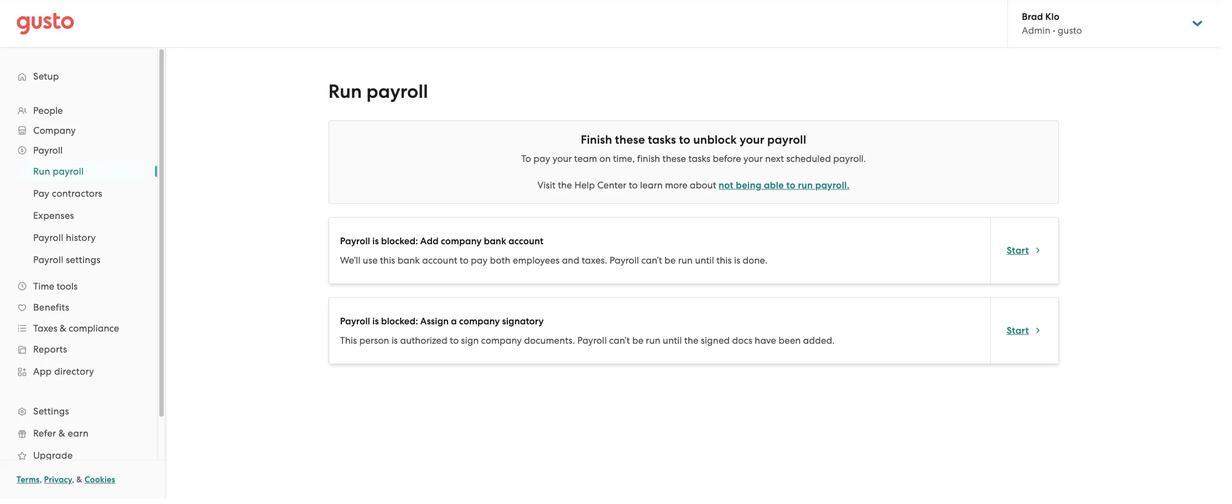 Task type: vqa. For each thing, say whether or not it's contained in the screenshot.
You can cancel, correct amounts paid, change the payment method, or update incorrect bank accounts. on the top of page
no



Task type: describe. For each thing, give the bounding box(es) containing it.
people button
[[11, 101, 146, 121]]

payroll for payroll
[[33, 145, 63, 156]]

cookies button
[[85, 474, 115, 487]]

gusto
[[1058, 25, 1083, 36]]

to
[[521, 153, 531, 164]]

compliance
[[69, 323, 119, 334]]

your up before
[[740, 133, 765, 147]]

is left done.
[[734, 255, 741, 266]]

is up use
[[373, 236, 379, 247]]

payroll history
[[33, 233, 96, 244]]

0 horizontal spatial account
[[422, 255, 458, 266]]

2 vertical spatial &
[[76, 476, 82, 485]]

terms link
[[17, 476, 40, 485]]

signatory
[[502, 316, 544, 328]]

team
[[574, 153, 597, 164]]

list containing run payroll
[[0, 161, 157, 271]]

payroll inside list
[[53, 166, 84, 177]]

0 vertical spatial run payroll
[[329, 80, 428, 103]]

privacy link
[[44, 476, 72, 485]]

to up 'to pay your team on time, finish these tasks before your next scheduled payroll.'
[[679, 133, 691, 147]]

start link for payroll is blocked: assign a company signatory
[[1007, 325, 1043, 338]]

both
[[490, 255, 511, 266]]

time tools button
[[11, 277, 146, 297]]

have
[[755, 335, 777, 347]]

payroll right the documents.
[[578, 335, 607, 347]]

payroll is blocked: add company bank account
[[340, 236, 544, 247]]

been
[[779, 335, 801, 347]]

company
[[33, 125, 76, 136]]

setup
[[33, 71, 59, 82]]

employees
[[513, 255, 560, 266]]

pay contractors
[[33, 188, 102, 199]]

payroll for payroll is blocked: add company bank account
[[340, 236, 370, 247]]

refer & earn
[[33, 428, 89, 440]]

not being able to run payroll. link
[[719, 180, 850, 192]]

docs
[[733, 335, 753, 347]]

time
[[33, 281, 54, 292]]

payroll settings link
[[20, 250, 146, 270]]

run inside run payroll link
[[33, 166, 50, 177]]

terms
[[17, 476, 40, 485]]

cookies
[[85, 476, 115, 485]]

to down payroll is blocked: add company bank account at the left
[[460, 255, 469, 266]]

finish these tasks to unblock your payroll
[[581, 133, 807, 147]]

0 vertical spatial be
[[665, 255, 676, 266]]

0 vertical spatial company
[[441, 236, 482, 247]]

payroll for payroll is blocked: assign a company signatory
[[340, 316, 370, 328]]

people
[[33, 105, 63, 116]]

start link for payroll is blocked: add company bank account
[[1007, 244, 1043, 258]]

person
[[359, 335, 389, 347]]

payroll. for run
[[816, 180, 850, 192]]

settings link
[[11, 402, 146, 422]]

refer & earn link
[[11, 424, 146, 444]]

to left sign
[[450, 335, 459, 347]]

next
[[766, 153, 784, 164]]

we'll
[[340, 255, 361, 266]]

app
[[33, 366, 52, 378]]

expenses
[[33, 210, 74, 221]]

is up person
[[373, 316, 379, 328]]

settings
[[66, 255, 101, 266]]

payroll history link
[[20, 228, 146, 248]]

add
[[420, 236, 439, 247]]

0 vertical spatial these
[[615, 133, 645, 147]]

time,
[[613, 153, 635, 164]]

sign
[[461, 335, 479, 347]]

authorized
[[400, 335, 448, 347]]

1 vertical spatial run
[[679, 255, 693, 266]]

1 horizontal spatial run
[[329, 80, 362, 103]]

about
[[690, 180, 717, 191]]

before
[[713, 153, 742, 164]]

benefits link
[[11, 298, 146, 318]]

run payroll link
[[20, 162, 146, 182]]

privacy
[[44, 476, 72, 485]]

1 horizontal spatial tasks
[[689, 153, 711, 164]]

history
[[66, 233, 96, 244]]

expenses link
[[20, 206, 146, 226]]

benefits
[[33, 302, 69, 313]]

brad klo admin • gusto
[[1022, 11, 1083, 36]]

visit the help center to learn more about not being able to run payroll.
[[538, 180, 850, 192]]

pay
[[33, 188, 49, 199]]

1 vertical spatial the
[[685, 335, 699, 347]]

time tools
[[33, 281, 78, 292]]

taxes & compliance button
[[11, 319, 146, 339]]

this
[[340, 335, 357, 347]]

contractors
[[52, 188, 102, 199]]

1 horizontal spatial payroll
[[367, 80, 428, 103]]

we'll use this bank account to pay both employees and taxes. payroll can't be run until this is done.
[[340, 255, 768, 266]]

upgrade link
[[11, 446, 146, 466]]

0 horizontal spatial bank
[[398, 255, 420, 266]]

scheduled
[[787, 153, 831, 164]]

run payroll inside list
[[33, 166, 84, 177]]

documents.
[[524, 335, 575, 347]]

2 this from the left
[[717, 255, 732, 266]]

payroll button
[[11, 141, 146, 161]]

company button
[[11, 121, 146, 141]]

brad
[[1022, 11, 1044, 23]]



Task type: locate. For each thing, give the bounding box(es) containing it.
list
[[0, 101, 157, 489], [0, 161, 157, 271]]

directory
[[54, 366, 94, 378]]

payroll down company
[[33, 145, 63, 156]]

1 vertical spatial start link
[[1007, 325, 1043, 338]]

0 horizontal spatial ,
[[40, 476, 42, 485]]

being
[[736, 180, 762, 192]]

1 horizontal spatial ,
[[72, 476, 74, 485]]

2 vertical spatial payroll
[[53, 166, 84, 177]]

to left learn
[[629, 180, 638, 191]]

able
[[764, 180, 784, 192]]

company up sign
[[459, 316, 500, 328]]

2 horizontal spatial run
[[798, 180, 813, 192]]

to right able
[[787, 180, 796, 192]]

pay
[[534, 153, 551, 164], [471, 255, 488, 266]]

klo
[[1046, 11, 1060, 23]]

payroll up time
[[33, 255, 63, 266]]

blocked: for assign
[[381, 316, 418, 328]]

this person is authorized to sign company documents. payroll can't be run until the signed docs have been added.
[[340, 335, 835, 347]]

payroll. down scheduled
[[816, 180, 850, 192]]

,
[[40, 476, 42, 485], [72, 476, 74, 485]]

0 vertical spatial payroll
[[367, 80, 428, 103]]

taxes.
[[582, 255, 608, 266]]

1 vertical spatial run payroll
[[33, 166, 84, 177]]

payroll is blocked: assign a company signatory
[[340, 316, 544, 328]]

these up time,
[[615, 133, 645, 147]]

payroll settings
[[33, 255, 101, 266]]

account up employees in the left bottom of the page
[[509, 236, 544, 247]]

1 , from the left
[[40, 476, 42, 485]]

payroll for payroll history
[[33, 233, 63, 244]]

1 vertical spatial these
[[663, 153, 687, 164]]

done.
[[743, 255, 768, 266]]

until left signed
[[663, 335, 682, 347]]

list containing people
[[0, 101, 157, 489]]

the left signed
[[685, 335, 699, 347]]

0 vertical spatial pay
[[534, 153, 551, 164]]

bank down payroll is blocked: add company bank account at the left
[[398, 255, 420, 266]]

not
[[719, 180, 734, 192]]

& for earn
[[59, 428, 65, 440]]

company down signatory
[[481, 335, 522, 347]]

1 horizontal spatial run
[[679, 255, 693, 266]]

0 vertical spatial can't
[[642, 255, 663, 266]]

app directory
[[33, 366, 94, 378]]

learn
[[640, 180, 663, 191]]

payroll down the expenses
[[33, 233, 63, 244]]

your left next
[[744, 153, 763, 164]]

0 vertical spatial the
[[558, 180, 572, 191]]

payroll inside payroll dropdown button
[[33, 145, 63, 156]]

finish
[[637, 153, 661, 164]]

0 vertical spatial start link
[[1007, 244, 1043, 258]]

2 blocked: from the top
[[381, 316, 418, 328]]

1 horizontal spatial until
[[695, 255, 715, 266]]

1 vertical spatial payroll.
[[816, 180, 850, 192]]

and
[[562, 255, 580, 266]]

be
[[665, 255, 676, 266], [633, 335, 644, 347]]

home image
[[17, 12, 74, 35]]

settings
[[33, 406, 69, 417]]

payroll inside payroll settings link
[[33, 255, 63, 266]]

account
[[509, 236, 544, 247], [422, 255, 458, 266]]

1 horizontal spatial pay
[[534, 153, 551, 164]]

refer
[[33, 428, 56, 440]]

1 blocked: from the top
[[381, 236, 418, 247]]

can't
[[642, 255, 663, 266], [609, 335, 630, 347]]

blocked:
[[381, 236, 418, 247], [381, 316, 418, 328]]

signed
[[701, 335, 730, 347]]

earn
[[68, 428, 89, 440]]

0 vertical spatial blocked:
[[381, 236, 418, 247]]

1 horizontal spatial these
[[663, 153, 687, 164]]

is right person
[[392, 335, 398, 347]]

terms , privacy , & cookies
[[17, 476, 115, 485]]

, left privacy on the bottom left
[[40, 476, 42, 485]]

&
[[60, 323, 66, 334], [59, 428, 65, 440], [76, 476, 82, 485]]

bank
[[484, 236, 507, 247], [398, 255, 420, 266]]

0 horizontal spatial payroll
[[53, 166, 84, 177]]

0 horizontal spatial this
[[380, 255, 395, 266]]

start for signatory
[[1007, 325, 1029, 337]]

1 horizontal spatial the
[[685, 335, 699, 347]]

0 vertical spatial &
[[60, 323, 66, 334]]

1 horizontal spatial bank
[[484, 236, 507, 247]]

to pay your team on time, finish these tasks before your next scheduled payroll.
[[521, 153, 866, 164]]

company right add
[[441, 236, 482, 247]]

to
[[679, 133, 691, 147], [629, 180, 638, 191], [787, 180, 796, 192], [460, 255, 469, 266], [450, 335, 459, 347]]

taxes & compliance
[[33, 323, 119, 334]]

0 vertical spatial start
[[1007, 245, 1029, 257]]

setup link
[[11, 66, 146, 86]]

your left team
[[553, 153, 572, 164]]

payroll.
[[834, 153, 866, 164], [816, 180, 850, 192]]

0 horizontal spatial tasks
[[648, 133, 676, 147]]

start link
[[1007, 244, 1043, 258], [1007, 325, 1043, 338]]

& right taxes
[[60, 323, 66, 334]]

0 horizontal spatial can't
[[609, 335, 630, 347]]

1 vertical spatial until
[[663, 335, 682, 347]]

to inside "visit the help center to learn more about not being able to run payroll."
[[629, 180, 638, 191]]

1 horizontal spatial run payroll
[[329, 80, 428, 103]]

finish
[[581, 133, 613, 147]]

the inside "visit the help center to learn more about not being able to run payroll."
[[558, 180, 572, 191]]

& left cookies button
[[76, 476, 82, 485]]

the right visit at top left
[[558, 180, 572, 191]]

•
[[1053, 25, 1056, 36]]

0 vertical spatial payroll.
[[834, 153, 866, 164]]

& left earn
[[59, 428, 65, 440]]

tasks up finish
[[648, 133, 676, 147]]

pay right to
[[534, 153, 551, 164]]

assign
[[420, 316, 449, 328]]

0 horizontal spatial these
[[615, 133, 645, 147]]

start for account
[[1007, 245, 1029, 257]]

company
[[441, 236, 482, 247], [459, 316, 500, 328], [481, 335, 522, 347]]

1 horizontal spatial can't
[[642, 255, 663, 266]]

2 vertical spatial run
[[646, 335, 661, 347]]

tools
[[57, 281, 78, 292]]

pay contractors link
[[20, 184, 146, 204]]

account down payroll is blocked: add company bank account at the left
[[422, 255, 458, 266]]

2 , from the left
[[72, 476, 74, 485]]

1 list from the top
[[0, 101, 157, 489]]

bank up the both on the left bottom of page
[[484, 236, 507, 247]]

1 vertical spatial &
[[59, 428, 65, 440]]

tasks
[[648, 133, 676, 147], [689, 153, 711, 164]]

a
[[451, 316, 457, 328]]

1 vertical spatial blocked:
[[381, 316, 418, 328]]

help
[[575, 180, 595, 191]]

visit
[[538, 180, 556, 191]]

1 vertical spatial payroll
[[768, 133, 807, 147]]

start
[[1007, 245, 1029, 257], [1007, 325, 1029, 337]]

1 vertical spatial run
[[33, 166, 50, 177]]

until
[[695, 255, 715, 266], [663, 335, 682, 347]]

blocked: left add
[[381, 236, 418, 247]]

use
[[363, 255, 378, 266]]

admin
[[1022, 25, 1051, 36]]

1 start from the top
[[1007, 245, 1029, 257]]

0 horizontal spatial run
[[33, 166, 50, 177]]

0 vertical spatial tasks
[[648, 133, 676, 147]]

0 horizontal spatial be
[[633, 335, 644, 347]]

payroll up this
[[340, 316, 370, 328]]

blocked: up authorized
[[381, 316, 418, 328]]

1 vertical spatial bank
[[398, 255, 420, 266]]

1 horizontal spatial be
[[665, 255, 676, 266]]

blocked: for add
[[381, 236, 418, 247]]

0 vertical spatial run
[[329, 80, 362, 103]]

center
[[598, 180, 627, 191]]

0 horizontal spatial run
[[646, 335, 661, 347]]

payroll right taxes.
[[610, 255, 639, 266]]

1 horizontal spatial this
[[717, 255, 732, 266]]

payroll
[[367, 80, 428, 103], [768, 133, 807, 147], [53, 166, 84, 177]]

2 horizontal spatial payroll
[[768, 133, 807, 147]]

1 vertical spatial be
[[633, 335, 644, 347]]

these right finish
[[663, 153, 687, 164]]

is
[[373, 236, 379, 247], [734, 255, 741, 266], [373, 316, 379, 328], [392, 335, 398, 347]]

run
[[329, 80, 362, 103], [33, 166, 50, 177]]

2 list from the top
[[0, 161, 157, 271]]

taxes
[[33, 323, 57, 334]]

0 vertical spatial account
[[509, 236, 544, 247]]

0 horizontal spatial until
[[663, 335, 682, 347]]

reports
[[33, 344, 67, 355]]

run
[[798, 180, 813, 192], [679, 255, 693, 266], [646, 335, 661, 347]]

0 vertical spatial run
[[798, 180, 813, 192]]

0 vertical spatial until
[[695, 255, 715, 266]]

until left done.
[[695, 255, 715, 266]]

0 horizontal spatial run payroll
[[33, 166, 84, 177]]

1 this from the left
[[380, 255, 395, 266]]

upgrade
[[33, 451, 73, 462]]

your
[[740, 133, 765, 147], [553, 153, 572, 164], [744, 153, 763, 164]]

1 vertical spatial tasks
[[689, 153, 711, 164]]

1 vertical spatial can't
[[609, 335, 630, 347]]

1 vertical spatial company
[[459, 316, 500, 328]]

run payroll
[[329, 80, 428, 103], [33, 166, 84, 177]]

0 vertical spatial bank
[[484, 236, 507, 247]]

1 vertical spatial account
[[422, 255, 458, 266]]

, down upgrade link
[[72, 476, 74, 485]]

payroll for payroll settings
[[33, 255, 63, 266]]

this left done.
[[717, 255, 732, 266]]

payroll. for scheduled
[[834, 153, 866, 164]]

these
[[615, 133, 645, 147], [663, 153, 687, 164]]

0 horizontal spatial the
[[558, 180, 572, 191]]

1 horizontal spatial account
[[509, 236, 544, 247]]

0 horizontal spatial pay
[[471, 255, 488, 266]]

on
[[600, 153, 611, 164]]

app directory link
[[11, 362, 146, 382]]

gusto navigation element
[[0, 48, 157, 500]]

added.
[[804, 335, 835, 347]]

1 vertical spatial start
[[1007, 325, 1029, 337]]

2 vertical spatial company
[[481, 335, 522, 347]]

payroll up we'll
[[340, 236, 370, 247]]

more
[[665, 180, 688, 191]]

1 vertical spatial pay
[[471, 255, 488, 266]]

tasks down finish these tasks to unblock your payroll
[[689, 153, 711, 164]]

unblock
[[694, 133, 737, 147]]

1 start link from the top
[[1007, 244, 1043, 258]]

this right use
[[380, 255, 395, 266]]

& for compliance
[[60, 323, 66, 334]]

payroll. right scheduled
[[834, 153, 866, 164]]

this
[[380, 255, 395, 266], [717, 255, 732, 266]]

pay left the both on the left bottom of page
[[471, 255, 488, 266]]

2 start from the top
[[1007, 325, 1029, 337]]

& inside dropdown button
[[60, 323, 66, 334]]

2 start link from the top
[[1007, 325, 1043, 338]]



